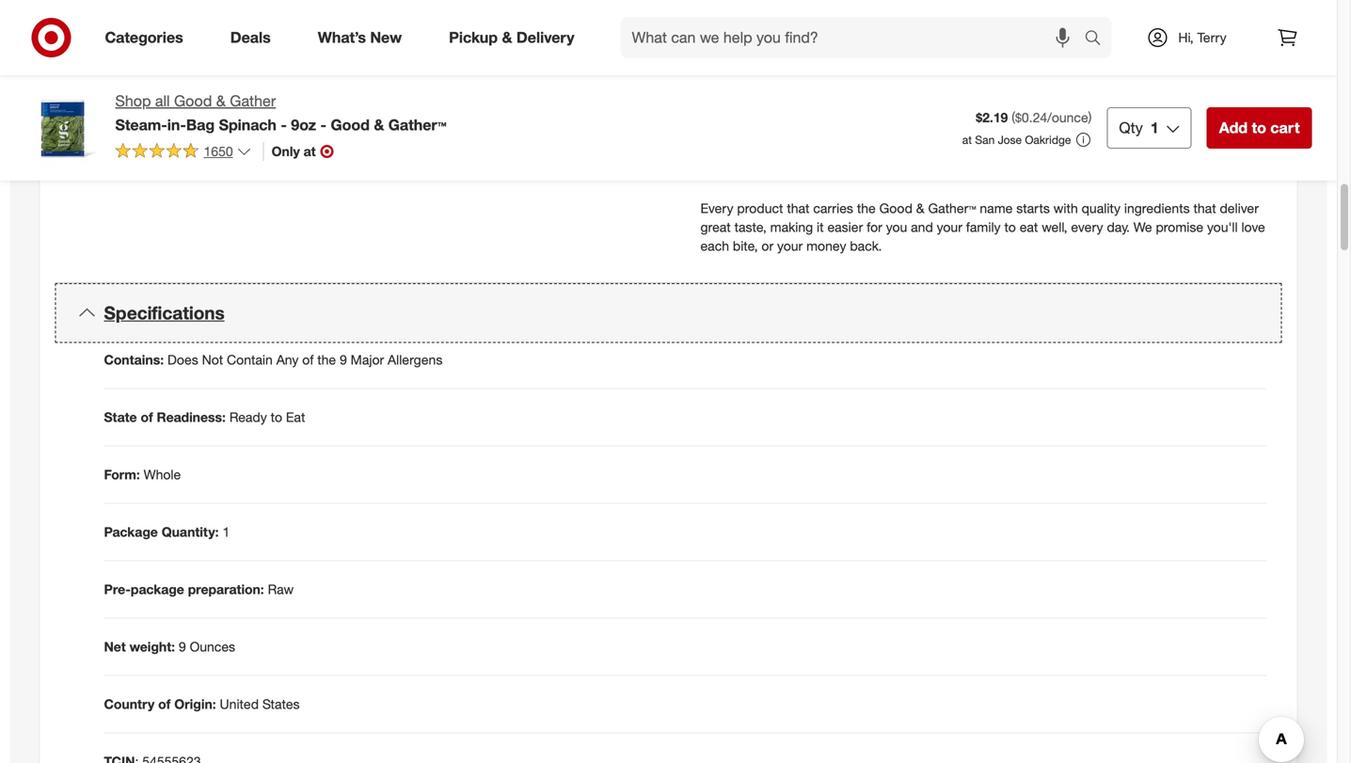 Task type: describe. For each thing, give the bounding box(es) containing it.
every product that carries the good & gather™ name starts with quality ingredients that deliver great taste, making it easier for you and your family to eat well, every day. we promise you'll love each bite, or your money back.
[[701, 200, 1266, 254]]

pickup & delivery
[[449, 28, 575, 47]]

you'll inside with steam-in- bag spinach from good & gather™ in your vegetable drawer, you'll have a versatile leafy green that can easily be incorporated into a wide range of recipes. mature spinach is picked later in the harvesting season, resulting in a stronger yet pleasant taste than baby spinach, making it perfectly suited for eating on its own or adding to your favorite food or drinks. thoroughly washed and ready to enjoy, you can steam and enjoy it as a side dish, use it as a base for a salad, perhaps with arugula, tangerines and crumbled cheese for a summery delight, a topper for an avocado-turkey sandwich, alongside other greens in a veggie omelette or in your favorite smoothie with fruits or veggies. being an excellent source of folate, manganese and vitamins a, c and k, the whole family can benefit from the satisfying nutrients and delicious taste of mature spinach.
[[1154, 0, 1184, 10]]

shop all good & gather steam-in-bag spinach - 9oz - good & gather™
[[115, 92, 447, 134]]

than
[[1226, 31, 1252, 47]]

and up "crumbled"
[[1067, 69, 1089, 85]]

ready
[[230, 409, 267, 426]]

1650
[[204, 143, 233, 159]]

the inside every product that carries the good & gather™ name starts with quality ingredients that deliver great taste, making it easier for you and your family to eat well, every day. we promise you'll love each bite, or your money back.
[[857, 200, 876, 217]]

contains: does not contain any of the 9 major allergens
[[104, 352, 443, 368]]

to up 'arugula,'
[[925, 69, 937, 85]]

good right all
[[174, 92, 212, 110]]

eat
[[286, 409, 305, 426]]

excellent source of folate, manganese, and vitamins a, c and k
[[123, 80, 495, 96]]

stronger
[[1065, 31, 1115, 47]]

or right fruits
[[926, 125, 938, 141]]

vitamins inside with steam-in- bag spinach from good & gather™ in your vegetable drawer, you'll have a versatile leafy green that can easily be incorporated into a wide range of recipes. mature spinach is picked later in the harvesting season, resulting in a stronger yet pleasant taste than baby spinach, making it perfectly suited for eating on its own or adding to your favorite food or drinks. thoroughly washed and ready to enjoy, you can steam and enjoy it as a side dish, use it as a base for a salad, perhaps with arugula, tangerines and crumbled cheese for a summery delight, a topper for an avocado-turkey sandwich, alongside other greens in a veggie omelette or in your favorite smoothie with fruits or veggies. being an excellent source of folate, manganese and vitamins a, c and k, the whole family can benefit from the satisfying nutrients and delicious taste of mature spinach.
[[799, 144, 848, 160]]

& right 9oz
[[374, 116, 384, 134]]

salad,
[[791, 87, 826, 104]]

harvesting
[[873, 31, 934, 47]]

spinach
[[701, 31, 747, 47]]

enjoy inside with steam-in- bag spinach from good & gather™ in your vegetable drawer, you'll have a versatile leafy green that can easily be incorporated into a wide range of recipes. mature spinach is picked later in the harvesting season, resulting in a stronger yet pleasant taste than baby spinach, making it perfectly suited for eating on its own or adding to your favorite food or drinks. thoroughly washed and ready to enjoy, you can steam and enjoy it as a side dish, use it as a base for a salad, perhaps with arugula, tangerines and crumbled cheese for a summery delight, a topper for an avocado-turkey sandwich, alongside other greens in a veggie omelette or in your favorite smoothie with fruits or veggies. being an excellent source of folate, manganese and vitamins a, c and k, the whole family can benefit from the satisfying nutrients and delicious taste of mature spinach.
[[1093, 69, 1125, 85]]

nutrients
[[1204, 144, 1255, 160]]

allergens
[[388, 352, 443, 368]]

0 vertical spatial as
[[1139, 69, 1153, 85]]

of down thoroughly washed and ready to enjoy
[[224, 80, 235, 96]]

delivery
[[517, 28, 575, 47]]

baby
[[701, 50, 730, 66]]

of left the mature
[[816, 163, 827, 179]]

eating
[[958, 50, 995, 66]]

0 horizontal spatial an
[[821, 106, 835, 123]]

package
[[104, 524, 158, 540]]

food
[[1214, 50, 1241, 66]]

only at
[[272, 143, 316, 159]]

of up satisfying
[[1150, 125, 1162, 141]]

crumbled
[[1052, 87, 1109, 104]]

package quantity: 1
[[104, 524, 230, 540]]

What can we help you find? suggestions appear below search field
[[621, 17, 1090, 58]]

being
[[994, 125, 1028, 141]]

for down side
[[1159, 87, 1174, 104]]

quality
[[1082, 200, 1121, 217]]

c inside with steam-in- bag spinach from good & gather™ in your vegetable drawer, you'll have a versatile leafy green that can easily be incorporated into a wide range of recipes. mature spinach is picked later in the harvesting season, resulting in a stronger yet pleasant taste than baby spinach, making it perfectly suited for eating on its own or adding to your favorite food or drinks. thoroughly washed and ready to enjoy, you can steam and enjoy it as a side dish, use it as a base for a salad, perhaps with arugula, tangerines and crumbled cheese for a summery delight, a topper for an avocado-turkey sandwich, alongside other greens in a veggie omelette or in your favorite smoothie with fruits or veggies. being an excellent source of folate, manganese and vitamins a, c and k, the whole family can benefit from the satisfying nutrients and delicious taste of mature spinach.
[[867, 144, 877, 160]]

categories
[[105, 28, 183, 47]]

satisfying
[[1144, 144, 1200, 160]]

drawer,
[[1108, 0, 1150, 10]]

is
[[751, 31, 760, 47]]

day.
[[1107, 219, 1130, 236]]

gather
[[230, 92, 276, 110]]

and left k
[[461, 80, 483, 96]]

contains:
[[104, 352, 164, 368]]

side
[[1167, 69, 1192, 85]]

0 vertical spatial from
[[872, 0, 899, 10]]

1 horizontal spatial favorite
[[1167, 50, 1210, 66]]

and down steam
[[1027, 87, 1049, 104]]

pre-
[[104, 581, 131, 598]]

in down delight,
[[716, 125, 727, 141]]

enjoy,
[[940, 69, 974, 85]]

whole
[[144, 467, 181, 483]]

qty 1
[[1120, 119, 1159, 137]]

spinach inside "shop all good & gather steam-in-bag spinach - 9oz - good & gather™"
[[219, 116, 277, 134]]

family inside with steam-in- bag spinach from good & gather™ in your vegetable drawer, you'll have a versatile leafy green that can easily be incorporated into a wide range of recipes. mature spinach is picked later in the harvesting season, resulting in a stronger yet pleasant taste than baby spinach, making it perfectly suited for eating on its own or adding to your favorite food or drinks. thoroughly washed and ready to enjoy, you can steam and enjoy it as a side dish, use it as a base for a salad, perhaps with arugula, tangerines and crumbled cheese for a summery delight, a topper for an avocado-turkey sandwich, alongside other greens in a veggie omelette or in your favorite smoothie with fruits or veggies. being an excellent source of folate, manganese and vitamins a, c and k, the whole family can benefit from the satisfying nutrients and delicious taste of mature spinach.
[[983, 144, 1018, 160]]

and down perfectly
[[863, 69, 885, 85]]

of left origin:
[[158, 696, 171, 713]]

and up 'delicious'
[[773, 144, 795, 160]]

only
[[272, 143, 300, 159]]

to down yet
[[1122, 50, 1134, 66]]

0 horizontal spatial folate,
[[239, 80, 275, 96]]

quantity:
[[162, 524, 219, 540]]

or down than on the right
[[1245, 50, 1257, 66]]

in down cheese
[[1136, 106, 1146, 123]]

bag inside with steam-in- bag spinach from good & gather™ in your vegetable drawer, you'll have a versatile leafy green that can easily be incorporated into a wide range of recipes. mature spinach is picked later in the harvesting season, resulting in a stronger yet pleasant taste than baby spinach, making it perfectly suited for eating on its own or adding to your favorite food or drinks. thoroughly washed and ready to enjoy, you can steam and enjoy it as a side dish, use it as a base for a salad, perhaps with arugula, tangerines and crumbled cheese for a summery delight, a topper for an avocado-turkey sandwich, alongside other greens in a veggie omelette or in your favorite smoothie with fruits or veggies. being an excellent source of folate, manganese and vitamins a, c and k, the whole family can benefit from the satisfying nutrients and delicious taste of mature spinach.
[[793, 0, 816, 10]]

gather™ inside every product that carries the good & gather™ name starts with quality ingredients that deliver great taste, making it easier for you and your family to eat well, every day. we promise you'll love each bite, or your money back.
[[929, 200, 977, 217]]

0 vertical spatial 1
[[1151, 119, 1159, 137]]

new
[[370, 28, 402, 47]]

to left eat on the bottom of the page
[[271, 409, 282, 426]]

with inside every product that carries the good & gather™ name starts with quality ingredients that deliver great taste, making it easier for you and your family to eat well, every day. we promise you'll love each bite, or your money back.
[[1054, 200, 1078, 217]]

or inside every product that carries the good & gather™ name starts with quality ingredients that deliver great taste, making it easier for you and your family to eat well, every day. we promise you'll love each bite, or your money back.
[[762, 238, 774, 254]]

0 vertical spatial thoroughly
[[123, 27, 189, 44]]

united
[[220, 696, 259, 713]]

its
[[1017, 50, 1031, 66]]

0 vertical spatial enjoy
[[320, 27, 351, 44]]

2 horizontal spatial that
[[1194, 200, 1217, 217]]

to left what's
[[305, 27, 316, 44]]

0 horizontal spatial 1
[[223, 524, 230, 540]]

terry
[[1198, 29, 1227, 46]]

pickup & delivery link
[[433, 17, 598, 58]]

readiness:
[[157, 409, 226, 426]]

or down delight,
[[701, 125, 713, 141]]

deliver
[[1220, 200, 1259, 217]]

the up perfectly
[[850, 31, 869, 47]]

1 vertical spatial an
[[1032, 125, 1047, 141]]

you inside every product that carries the good & gather™ name starts with quality ingredients that deliver great taste, making it easier for you and your family to eat well, every day. we promise you'll love each bite, or your money back.
[[886, 219, 908, 236]]

manganese,
[[278, 80, 350, 96]]

form: whole
[[104, 467, 181, 483]]

a down the 'wide'
[[1055, 31, 1062, 47]]

image of steam-in-bag spinach - 9oz - good & gather™ image
[[25, 90, 100, 166]]

major
[[351, 352, 384, 368]]

steam- inside with steam-in- bag spinach from good & gather™ in your vegetable drawer, you'll have a versatile leafy green that can easily be incorporated into a wide range of recipes. mature spinach is picked later in the harvesting season, resulting in a stronger yet pleasant taste than baby spinach, making it perfectly suited for eating on its own or adding to your favorite food or drinks. thoroughly washed and ready to enjoy, you can steam and enjoy it as a side dish, use it as a base for a salad, perhaps with arugula, tangerines and crumbled cheese for a summery delight, a topper for an avocado-turkey sandwich, alongside other greens in a veggie omelette or in your favorite smoothie with fruits or veggies. being an excellent source of folate, manganese and vitamins a, c and k, the whole family can benefit from the satisfying nutrients and delicious taste of mature spinach.
[[731, 0, 774, 10]]

san
[[976, 133, 995, 147]]

back.
[[850, 238, 882, 254]]

be
[[911, 12, 926, 29]]

qty
[[1120, 119, 1144, 137]]

1 vertical spatial with
[[865, 125, 890, 141]]

washed inside with steam-in- bag spinach from good & gather™ in your vegetable drawer, you'll have a versatile leafy green that can easily be incorporated into a wide range of recipes. mature spinach is picked later in the harvesting season, resulting in a stronger yet pleasant taste than baby spinach, making it perfectly suited for eating on its own or adding to your favorite food or drinks. thoroughly washed and ready to enjoy, you can steam and enjoy it as a side dish, use it as a base for a salad, perhaps with arugula, tangerines and crumbled cheese for a summery delight, a topper for an avocado-turkey sandwich, alongside other greens in a veggie omelette or in your favorite smoothie with fruits or veggies. being an excellent source of folate, manganese and vitamins a, c and k, the whole family can benefit from the satisfying nutrients and delicious taste of mature spinach.
[[813, 69, 859, 85]]

0 vertical spatial washed
[[193, 27, 238, 44]]

net
[[104, 639, 126, 655]]

of right state
[[141, 409, 153, 426]]

other
[[1058, 106, 1088, 123]]

and down 'what's new' link
[[354, 80, 376, 96]]

good right 9oz
[[331, 116, 370, 134]]

the right any
[[317, 352, 336, 368]]

1 - from the left
[[281, 116, 287, 134]]

for inside every product that carries the good & gather™ name starts with quality ingredients that deliver great taste, making it easier for you and your family to eat well, every day. we promise you'll love each bite, or your money back.
[[867, 219, 883, 236]]

and down manganese
[[701, 163, 723, 179]]

it right use
[[1251, 69, 1258, 85]]

all
[[155, 92, 170, 110]]

gather™ inside with steam-in- bag spinach from good & gather™ in your vegetable drawer, you'll have a versatile leafy green that can easily be incorporated into a wide range of recipes. mature spinach is picked later in the harvesting season, resulting in a stronger yet pleasant taste than baby spinach, making it perfectly suited for eating on its own or adding to your favorite food or drinks. thoroughly washed and ready to enjoy, you can steam and enjoy it as a side dish, use it as a base for a salad, perhaps with arugula, tangerines and crumbled cheese for a summery delight, a topper for an avocado-turkey sandwich, alongside other greens in a veggie omelette or in your favorite smoothie with fruits or veggies. being an excellent source of folate, manganese and vitamins a, c and k, the whole family can benefit from the satisfying nutrients and delicious taste of mature spinach.
[[951, 0, 999, 10]]

adding
[[1078, 50, 1119, 66]]

1650 link
[[115, 142, 252, 164]]

to inside every product that carries the good & gather™ name starts with quality ingredients that deliver great taste, making it easier for you and your family to eat well, every day. we promise you'll love each bite, or your money back.
[[1005, 219, 1016, 236]]

a down base
[[748, 106, 755, 123]]

in- inside with steam-in- bag spinach from good & gather™ in your vegetable drawer, you'll have a versatile leafy green that can easily be incorporated into a wide range of recipes. mature spinach is picked later in the harvesting season, resulting in a stronger yet pleasant taste than baby spinach, making it perfectly suited for eating on its own or adding to your favorite food or drinks. thoroughly washed and ready to enjoy, you can steam and enjoy it as a side dish, use it as a base for a salad, perhaps with arugula, tangerines and crumbled cheese for a summery delight, a topper for an avocado-turkey sandwich, alongside other greens in a veggie omelette or in your favorite smoothie with fruits or veggies. being an excellent source of folate, manganese and vitamins a, c and k, the whole family can benefit from the satisfying nutrients and delicious taste of mature spinach.
[[774, 0, 789, 10]]

picked
[[764, 31, 803, 47]]

the right k, on the top right of page
[[922, 144, 941, 160]]

you'll inside every product that carries the good & gather™ name starts with quality ingredients that deliver great taste, making it easier for you and your family to eat well, every day. we promise you'll love each bite, or your money back.
[[1208, 219, 1238, 236]]

season,
[[938, 31, 983, 47]]

good inside with steam-in- bag spinach from good & gather™ in your vegetable drawer, you'll have a versatile leafy green that can easily be incorporated into a wide range of recipes. mature spinach is picked later in the harvesting season, resulting in a stronger yet pleasant taste than baby spinach, making it perfectly suited for eating on its own or adding to your favorite food or drinks. thoroughly washed and ready to enjoy, you can steam and enjoy it as a side dish, use it as a base for a salad, perhaps with arugula, tangerines and crumbled cheese for a summery delight, a topper for an avocado-turkey sandwich, alongside other greens in a veggie omelette or in your favorite smoothie with fruits or veggies. being an excellent source of folate, manganese and vitamins a, c and k, the whole family can benefit from the satisfying nutrients and delicious taste of mature spinach.
[[903, 0, 936, 10]]

a up 'topper'
[[781, 87, 788, 104]]

own
[[1034, 50, 1059, 66]]

of right any
[[302, 352, 314, 368]]

a right into
[[1035, 12, 1042, 29]]

pre-package preparation: raw
[[104, 581, 294, 598]]

incorporated
[[930, 12, 1005, 29]]

specifications
[[104, 302, 225, 324]]

sandwich,
[[934, 106, 993, 123]]

it up cheese
[[1128, 69, 1135, 85]]

0 vertical spatial vitamins
[[379, 80, 428, 96]]

it left perfectly
[[833, 50, 840, 66]]

0 horizontal spatial ready
[[268, 27, 301, 44]]

9oz
[[291, 116, 316, 134]]

carries
[[814, 200, 854, 217]]

promise
[[1156, 219, 1204, 236]]

$0.24
[[1016, 109, 1048, 126]]

with steam-in- bag spinach from good & gather™ in your vegetable drawer, you'll have a versatile leafy green that can easily be incorporated into a wide range of recipes. mature spinach is picked later in the harvesting season, resulting in a stronger yet pleasant taste than baby spinach, making it perfectly suited for eating on its own or adding to your favorite food or drinks. thoroughly washed and ready to enjoy, you can steam and enjoy it as a side dish, use it as a base for a salad, perhaps with arugula, tangerines and crumbled cheese for a summery delight, a topper for an avocado-turkey sandwich, alongside other greens in a veggie omelette or in your favorite smoothie with fruits or veggies. being an excellent source of folate, manganese and vitamins a, c and k, the whole family can benefit from the satisfying nutrients and delicious taste of mature spinach.
[[701, 0, 1258, 179]]

0 horizontal spatial at
[[304, 143, 316, 159]]

1 vertical spatial favorite
[[760, 125, 803, 141]]

good inside every product that carries the good & gather™ name starts with quality ingredients that deliver great taste, making it easier for you and your family to eat well, every day. we promise you'll love each bite, or your money back.
[[880, 200, 913, 217]]

2 vertical spatial can
[[1021, 144, 1043, 160]]

1 horizontal spatial from
[[1091, 144, 1118, 160]]

steam- inside "shop all good & gather steam-in-bag spinach - 9oz - good & gather™"
[[115, 116, 167, 134]]

1 vertical spatial can
[[1002, 69, 1024, 85]]

your up into
[[1017, 0, 1043, 10]]

your down whole
[[937, 219, 963, 236]]

drinks.
[[701, 69, 740, 85]]

suited
[[899, 50, 935, 66]]

and inside every product that carries the good & gather™ name starts with quality ingredients that deliver great taste, making it easier for you and your family to eat well, every day. we promise you'll love each bite, or your money back.
[[911, 219, 934, 236]]

omelette
[[1203, 106, 1255, 123]]

a right have
[[1219, 0, 1226, 10]]

ingredients
[[1125, 200, 1190, 217]]

making inside every product that carries the good & gather™ name starts with quality ingredients that deliver great taste, making it easier for you and your family to eat well, every day. we promise you'll love each bite, or your money back.
[[771, 219, 813, 236]]

spinach.
[[876, 163, 925, 179]]

1 horizontal spatial at
[[963, 133, 972, 147]]

0 vertical spatial c
[[448, 80, 457, 96]]

categories link
[[89, 17, 207, 58]]



Task type: vqa. For each thing, say whether or not it's contained in the screenshot.
off
no



Task type: locate. For each thing, give the bounding box(es) containing it.
in right later
[[836, 31, 847, 47]]

&
[[939, 0, 948, 10], [502, 28, 513, 47], [216, 92, 226, 110], [374, 116, 384, 134], [917, 200, 925, 217]]

have
[[1188, 0, 1216, 10]]

1 vertical spatial in-
[[167, 116, 186, 134]]

ounces
[[190, 639, 235, 655]]

a right qty at right top
[[1150, 106, 1157, 123]]

origin:
[[174, 696, 216, 713]]

& inside with steam-in- bag spinach from good & gather™ in your vegetable drawer, you'll have a versatile leafy green that can easily be incorporated into a wide range of recipes. mature spinach is picked later in the harvesting season, resulting in a stronger yet pleasant taste than baby spinach, making it perfectly suited for eating on its own or adding to your favorite food or drinks. thoroughly washed and ready to enjoy, you can steam and enjoy it as a side dish, use it as a base for a salad, perhaps with arugula, tangerines and crumbled cheese for a summery delight, a topper for an avocado-turkey sandwich, alongside other greens in a veggie omelette or in your favorite smoothie with fruits or veggies. being an excellent source of folate, manganese and vitamins a, c and k, the whole family can benefit from the satisfying nutrients and delicious taste of mature spinach.
[[939, 0, 948, 10]]

0 horizontal spatial a,
[[432, 80, 444, 96]]

0 vertical spatial gather™
[[951, 0, 999, 10]]

thoroughly
[[123, 27, 189, 44], [743, 69, 809, 85]]

1 horizontal spatial 1
[[1151, 119, 1159, 137]]

and
[[242, 27, 264, 44], [863, 69, 885, 85], [1067, 69, 1089, 85], [354, 80, 376, 96], [461, 80, 483, 96], [1027, 87, 1049, 104], [773, 144, 795, 160], [880, 144, 903, 160], [701, 163, 723, 179], [911, 219, 934, 236]]

gather™
[[951, 0, 999, 10], [389, 116, 447, 134], [929, 200, 977, 217]]

search
[[1076, 30, 1122, 49]]

- left 9oz
[[281, 116, 287, 134]]

name
[[980, 200, 1013, 217]]

ready down suited
[[888, 69, 921, 85]]

avocado-
[[839, 106, 894, 123]]

at san jose oakridge
[[963, 133, 1072, 147]]

a, inside with steam-in- bag spinach from good & gather™ in your vegetable drawer, you'll have a versatile leafy green that can easily be incorporated into a wide range of recipes. mature spinach is picked later in the harvesting season, resulting in a stronger yet pleasant taste than baby spinach, making it perfectly suited for eating on its own or adding to your favorite food or drinks. thoroughly washed and ready to enjoy, you can steam and enjoy it as a side dish, use it as a base for a salad, perhaps with arugula, tangerines and crumbled cheese for a summery delight, a topper for an avocado-turkey sandwich, alongside other greens in a veggie omelette or in your favorite smoothie with fruits or veggies. being an excellent source of folate, manganese and vitamins a, c and k, the whole family can benefit from the satisfying nutrients and delicious taste of mature spinach.
[[852, 144, 864, 160]]

taste down mature
[[1193, 31, 1223, 47]]

leafy
[[753, 12, 781, 29]]

your
[[1017, 0, 1043, 10], [1138, 50, 1163, 66], [730, 125, 756, 141], [937, 219, 963, 236], [778, 238, 803, 254]]

can left easily
[[849, 12, 871, 29]]

that inside with steam-in- bag spinach from good & gather™ in your vegetable drawer, you'll have a versatile leafy green that can easily be incorporated into a wide range of recipes. mature spinach is picked later in the harvesting season, resulting in a stronger yet pleasant taste than baby spinach, making it perfectly suited for eating on its own or adding to your favorite food or drinks. thoroughly washed and ready to enjoy, you can steam and enjoy it as a side dish, use it as a base for a salad, perhaps with arugula, tangerines and crumbled cheese for a summery delight, a topper for an avocado-turkey sandwich, alongside other greens in a veggie omelette or in your favorite smoothie with fruits or veggies. being an excellent source of folate, manganese and vitamins a, c and k, the whole family can benefit from the satisfying nutrients and delicious taste of mature spinach.
[[823, 12, 845, 29]]

to
[[305, 27, 316, 44], [1122, 50, 1134, 66], [925, 69, 937, 85], [1252, 119, 1267, 137], [1005, 219, 1016, 236], [271, 409, 282, 426]]

cart
[[1271, 119, 1300, 137]]

1 horizontal spatial an
[[1032, 125, 1047, 141]]

can
[[849, 12, 871, 29], [1002, 69, 1024, 85], [1021, 144, 1043, 160]]

1 horizontal spatial folate,
[[1165, 125, 1201, 141]]

1 vertical spatial family
[[966, 219, 1001, 236]]

net weight: 9 ounces
[[104, 639, 235, 655]]

a up veggie
[[1178, 87, 1185, 104]]

to left eat
[[1005, 219, 1016, 236]]

1 horizontal spatial vitamins
[[799, 144, 848, 160]]

ready
[[268, 27, 301, 44], [888, 69, 921, 85]]

0 vertical spatial can
[[849, 12, 871, 29]]

or right own
[[1063, 50, 1074, 66]]

from down the excellent
[[1091, 144, 1118, 160]]

enjoy
[[320, 27, 351, 44], [1093, 69, 1125, 85]]

0 horizontal spatial -
[[281, 116, 287, 134]]

1 right qty at right top
[[1151, 119, 1159, 137]]

0 horizontal spatial washed
[[193, 27, 238, 44]]

a up delight,
[[718, 87, 725, 104]]

it
[[833, 50, 840, 66], [1128, 69, 1135, 85], [1251, 69, 1258, 85], [817, 219, 824, 236]]

turkey
[[894, 106, 930, 123]]

bag up 'green'
[[793, 0, 816, 10]]

taste
[[1193, 31, 1223, 47], [783, 163, 812, 179]]

9 left major
[[340, 352, 347, 368]]

in up into
[[1003, 0, 1013, 10]]

& right pickup
[[502, 28, 513, 47]]

1 vertical spatial c
[[867, 144, 877, 160]]

enjoy left new
[[320, 27, 351, 44]]

it inside every product that carries the good & gather™ name starts with quality ingredients that deliver great taste, making it easier for you and your family to eat well, every day. we promise you'll love each bite, or your money back.
[[817, 219, 824, 236]]

2 vertical spatial gather™
[[929, 200, 977, 217]]

favorite down 'topper'
[[760, 125, 803, 141]]

money
[[807, 238, 847, 254]]

0 horizontal spatial vitamins
[[379, 80, 428, 96]]

for down salad,
[[801, 106, 817, 123]]

1 horizontal spatial taste
[[1193, 31, 1223, 47]]

0 horizontal spatial thoroughly
[[123, 27, 189, 44]]

as up cheese
[[1139, 69, 1153, 85]]

that up later
[[823, 12, 845, 29]]

a, up the mature
[[852, 144, 864, 160]]

1 horizontal spatial 9
[[340, 352, 347, 368]]

family inside every product that carries the good & gather™ name starts with quality ingredients that deliver great taste, making it easier for you and your family to eat well, every day. we promise you'll love each bite, or your money back.
[[966, 219, 1001, 236]]

a, left k
[[432, 80, 444, 96]]

1 horizontal spatial ready
[[888, 69, 921, 85]]

add to cart button
[[1207, 107, 1313, 149]]

manganese
[[701, 144, 769, 160]]

in- up the leafy on the top
[[774, 0, 789, 10]]

0 horizontal spatial favorite
[[760, 125, 803, 141]]

1 vertical spatial from
[[1091, 144, 1118, 160]]

every
[[1072, 219, 1104, 236]]

great
[[701, 219, 731, 236]]

specifications button
[[55, 283, 1283, 343]]

your up manganese
[[730, 125, 756, 141]]

0 vertical spatial you
[[977, 69, 998, 85]]

0 horizontal spatial taste
[[783, 163, 812, 179]]

country
[[104, 696, 155, 713]]

washed right categories in the left top of the page
[[193, 27, 238, 44]]

1 vertical spatial enjoy
[[1093, 69, 1125, 85]]

thoroughly washed and ready to enjoy
[[123, 27, 351, 44]]

what's
[[318, 28, 366, 47]]

contain
[[227, 352, 273, 368]]

a left side
[[1156, 69, 1163, 85]]

1 horizontal spatial steam-
[[731, 0, 774, 10]]

family down being
[[983, 144, 1018, 160]]

c
[[448, 80, 457, 96], [867, 144, 877, 160]]

0 vertical spatial bag
[[793, 0, 816, 10]]

an down alongside on the right
[[1032, 125, 1047, 141]]

making down product
[[771, 219, 813, 236]]

ready inside with steam-in- bag spinach from good & gather™ in your vegetable drawer, you'll have a versatile leafy green that can easily be incorporated into a wide range of recipes. mature spinach is picked later in the harvesting season, resulting in a stronger yet pleasant taste than baby spinach, making it perfectly suited for eating on its own or adding to your favorite food or drinks. thoroughly washed and ready to enjoy, you can steam and enjoy it as a side dish, use it as a base for a salad, perhaps with arugula, tangerines and crumbled cheese for a summery delight, a topper for an avocado-turkey sandwich, alongside other greens in a veggie omelette or in your favorite smoothie with fruits or veggies. being an excellent source of folate, manganese and vitamins a, c and k, the whole family can benefit from the satisfying nutrients and delicious taste of mature spinach.
[[888, 69, 921, 85]]

an up smoothie
[[821, 106, 835, 123]]

k
[[487, 80, 495, 96]]

1 vertical spatial 1
[[223, 524, 230, 540]]

vitamins down new
[[379, 80, 428, 96]]

1 horizontal spatial you'll
[[1208, 219, 1238, 236]]

you'll up recipes.
[[1154, 0, 1184, 10]]

1 horizontal spatial bag
[[793, 0, 816, 10]]

spinach up what can we help you find? suggestions appear below search field
[[820, 0, 868, 10]]

or right bite,
[[762, 238, 774, 254]]

1 vertical spatial you'll
[[1208, 219, 1238, 236]]

0 horizontal spatial bag
[[186, 116, 215, 134]]

bag inside "shop all good & gather steam-in-bag spinach - 9oz - good & gather™"
[[186, 116, 215, 134]]

1 vertical spatial you
[[886, 219, 908, 236]]

gather™ inside "shop all good & gather steam-in-bag spinach - 9oz - good & gather™"
[[389, 116, 447, 134]]

pleasant
[[1140, 31, 1190, 47]]

2 - from the left
[[320, 116, 327, 134]]

bag up 1650
[[186, 116, 215, 134]]

c up the mature
[[867, 144, 877, 160]]

for
[[939, 50, 955, 66], [761, 87, 777, 104], [1159, 87, 1174, 104], [801, 106, 817, 123], [867, 219, 883, 236]]

yet
[[1118, 31, 1136, 47]]

gather™ down new
[[389, 116, 447, 134]]

can down being
[[1021, 144, 1043, 160]]

from up easily
[[872, 0, 899, 10]]

0 vertical spatial you'll
[[1154, 0, 1184, 10]]

1 vertical spatial source
[[1106, 125, 1146, 141]]

family down name
[[966, 219, 1001, 236]]

source right all
[[180, 80, 220, 96]]

and up spinach.
[[880, 144, 903, 160]]

favorite down hi,
[[1167, 50, 1210, 66]]

1 vertical spatial steam-
[[115, 116, 167, 134]]

0 horizontal spatial as
[[701, 87, 714, 104]]

0 horizontal spatial in-
[[167, 116, 186, 134]]

excellent
[[123, 80, 176, 96]]

0 vertical spatial ready
[[268, 27, 301, 44]]

cheese
[[1112, 87, 1155, 104]]

vitamins down smoothie
[[799, 144, 848, 160]]

0 horizontal spatial source
[[180, 80, 220, 96]]

pickup
[[449, 28, 498, 47]]

(
[[1012, 109, 1016, 126]]

in- inside "shop all good & gather steam-in-bag spinach - 9oz - good & gather™"
[[167, 116, 186, 134]]

0 vertical spatial steam-
[[731, 0, 774, 10]]

1 horizontal spatial c
[[867, 144, 877, 160]]

1 vertical spatial a,
[[852, 144, 864, 160]]

thoroughly inside with steam-in- bag spinach from good & gather™ in your vegetable drawer, you'll have a versatile leafy green that can easily be incorporated into a wide range of recipes. mature spinach is picked later in the harvesting season, resulting in a stronger yet pleasant taste than baby spinach, making it perfectly suited for eating on its own or adding to your favorite food or drinks. thoroughly washed and ready to enjoy, you can steam and enjoy it as a side dish, use it as a base for a salad, perhaps with arugula, tangerines and crumbled cheese for a summery delight, a topper for an avocado-turkey sandwich, alongside other greens in a veggie omelette or in your favorite smoothie with fruits or veggies. being an excellent source of folate, manganese and vitamins a, c and k, the whole family can benefit from the satisfying nutrients and delicious taste of mature spinach.
[[743, 69, 809, 85]]

1 vertical spatial washed
[[813, 69, 859, 85]]

0 vertical spatial favorite
[[1167, 50, 1210, 66]]

form:
[[104, 467, 140, 483]]

1 vertical spatial spinach
[[219, 116, 277, 134]]

spinach inside with steam-in- bag spinach from good & gather™ in your vegetable drawer, you'll have a versatile leafy green that can easily be incorporated into a wide range of recipes. mature spinach is picked later in the harvesting season, resulting in a stronger yet pleasant taste than baby spinach, making it perfectly suited for eating on its own or adding to your favorite food or drinks. thoroughly washed and ready to enjoy, you can steam and enjoy it as a side dish, use it as a base for a salad, perhaps with arugula, tangerines and crumbled cheese for a summery delight, a topper for an avocado-turkey sandwich, alongside other greens in a veggie omelette or in your favorite smoothie with fruits or veggies. being an excellent source of folate, manganese and vitamins a, c and k, the whole family can benefit from the satisfying nutrients and delicious taste of mature spinach.
[[820, 0, 868, 10]]

1 vertical spatial vitamins
[[799, 144, 848, 160]]

thoroughly down the spinach,
[[743, 69, 809, 85]]

it up money
[[817, 219, 824, 236]]

hi,
[[1179, 29, 1194, 46]]

1 vertical spatial folate,
[[1165, 125, 1201, 141]]

0 vertical spatial family
[[983, 144, 1018, 160]]

that up promise
[[1194, 200, 1217, 217]]

love
[[1242, 219, 1266, 236]]

and up gather
[[242, 27, 264, 44]]

1 horizontal spatial -
[[320, 116, 327, 134]]

vegetable
[[1046, 0, 1104, 10]]

search button
[[1076, 17, 1122, 62]]

weight:
[[130, 639, 175, 655]]

state
[[104, 409, 137, 426]]

9 left ounces
[[179, 639, 186, 655]]

as
[[1139, 69, 1153, 85], [701, 87, 714, 104]]

your left money
[[778, 238, 803, 254]]

1 vertical spatial gather™
[[389, 116, 447, 134]]

taste right 'delicious'
[[783, 163, 812, 179]]

well,
[[1042, 219, 1068, 236]]

1 horizontal spatial washed
[[813, 69, 859, 85]]

0 vertical spatial source
[[180, 80, 220, 96]]

0 vertical spatial folate,
[[239, 80, 275, 96]]

gather™ left name
[[929, 200, 977, 217]]

you'll
[[1154, 0, 1184, 10], [1208, 219, 1238, 236]]

you inside with steam-in- bag spinach from good & gather™ in your vegetable drawer, you'll have a versatile leafy green that can easily be incorporated into a wide range of recipes. mature spinach is picked later in the harvesting season, resulting in a stronger yet pleasant taste than baby spinach, making it perfectly suited for eating on its own or adding to your favorite food or drinks. thoroughly washed and ready to enjoy, you can steam and enjoy it as a side dish, use it as a base for a salad, perhaps with arugula, tangerines and crumbled cheese for a summery delight, a topper for an avocado-turkey sandwich, alongside other greens in a veggie omelette or in your favorite smoothie with fruits or veggies. being an excellent source of folate, manganese and vitamins a, c and k, the whole family can benefit from the satisfying nutrients and delicious taste of mature spinach.
[[977, 69, 998, 85]]

shop
[[115, 92, 151, 110]]

good
[[903, 0, 936, 10], [174, 92, 212, 110], [331, 116, 370, 134], [880, 200, 913, 217]]

0 vertical spatial a,
[[432, 80, 444, 96]]

and down spinach.
[[911, 219, 934, 236]]

your down pleasant
[[1138, 50, 1163, 66]]

0 horizontal spatial you
[[886, 219, 908, 236]]

folate, down deals link
[[239, 80, 275, 96]]

base
[[729, 87, 758, 104]]

0 horizontal spatial that
[[787, 200, 810, 217]]

benefit
[[1046, 144, 1087, 160]]

smoothie
[[807, 125, 861, 141]]

good up be
[[903, 0, 936, 10]]

to inside button
[[1252, 119, 1267, 137]]

1 horizontal spatial you
[[977, 69, 998, 85]]

bite,
[[733, 238, 758, 254]]

as down drinks.
[[701, 87, 714, 104]]

you up tangerines
[[977, 69, 998, 85]]

of down the drawer,
[[1114, 12, 1126, 29]]

green
[[785, 12, 819, 29]]

veggie
[[1161, 106, 1200, 123]]

for up the enjoy,
[[939, 50, 955, 66]]

wide
[[1045, 12, 1073, 29]]

washed up the perhaps
[[813, 69, 859, 85]]

taste,
[[735, 219, 767, 236]]

1 vertical spatial taste
[[783, 163, 812, 179]]

& left gather
[[216, 92, 226, 110]]

0 vertical spatial taste
[[1193, 31, 1223, 47]]

the down qty at right top
[[1122, 144, 1140, 160]]

that
[[823, 12, 845, 29], [787, 200, 810, 217], [1194, 200, 1217, 217]]

1 vertical spatial making
[[771, 219, 813, 236]]

deals
[[230, 28, 271, 47]]

0 vertical spatial making
[[786, 50, 829, 66]]

in-
[[774, 0, 789, 10], [167, 116, 186, 134]]

0 horizontal spatial enjoy
[[320, 27, 351, 44]]

1 horizontal spatial source
[[1106, 125, 1146, 141]]

good down spinach.
[[880, 200, 913, 217]]

0 horizontal spatial you'll
[[1154, 0, 1184, 10]]

with up 'well,' on the top of the page
[[1054, 200, 1078, 217]]

2 vertical spatial with
[[1054, 200, 1078, 217]]

0 horizontal spatial spinach
[[219, 116, 277, 134]]

1 horizontal spatial that
[[823, 12, 845, 29]]

0 horizontal spatial 9
[[179, 639, 186, 655]]

at right only on the left
[[304, 143, 316, 159]]

- right 9oz
[[320, 116, 327, 134]]

1 horizontal spatial thoroughly
[[743, 69, 809, 85]]

0 horizontal spatial steam-
[[115, 116, 167, 134]]

making down later
[[786, 50, 829, 66]]

& inside every product that carries the good & gather™ name starts with quality ingredients that deliver great taste, making it easier for you and your family to eat well, every day. we promise you'll love each bite, or your money back.
[[917, 200, 925, 217]]

making inside with steam-in- bag spinach from good & gather™ in your vegetable drawer, you'll have a versatile leafy green that can easily be incorporated into a wide range of recipes. mature spinach is picked later in the harvesting season, resulting in a stronger yet pleasant taste than baby spinach, making it perfectly suited for eating on its own or adding to your favorite food or drinks. thoroughly washed and ready to enjoy, you can steam and enjoy it as a side dish, use it as a base for a salad, perhaps with arugula, tangerines and crumbled cheese for a summery delight, a topper for an avocado-turkey sandwich, alongside other greens in a veggie omelette or in your favorite smoothie with fruits or veggies. being an excellent source of folate, manganese and vitamins a, c and k, the whole family can benefit from the satisfying nutrients and delicious taste of mature spinach.
[[786, 50, 829, 66]]

steam- up the leafy on the top
[[731, 0, 774, 10]]

country of origin: united states
[[104, 696, 300, 713]]

1 vertical spatial bag
[[186, 116, 215, 134]]

does
[[168, 352, 198, 368]]

topper
[[758, 106, 798, 123]]

dish,
[[1195, 69, 1223, 85]]

any
[[276, 352, 299, 368]]

can down on
[[1002, 69, 1024, 85]]

the up easier
[[857, 200, 876, 217]]

every
[[701, 200, 734, 217]]

what's new link
[[302, 17, 426, 58]]

delicious
[[727, 163, 779, 179]]

for up back.
[[867, 219, 883, 236]]

source inside with steam-in- bag spinach from good & gather™ in your vegetable drawer, you'll have a versatile leafy green that can easily be incorporated into a wide range of recipes. mature spinach is picked later in the harvesting season, resulting in a stronger yet pleasant taste than baby spinach, making it perfectly suited for eating on its own or adding to your favorite food or drinks. thoroughly washed and ready to enjoy, you can steam and enjoy it as a side dish, use it as a base for a salad, perhaps with arugula, tangerines and crumbled cheese for a summery delight, a topper for an avocado-turkey sandwich, alongside other greens in a veggie omelette or in your favorite smoothie with fruits or veggies. being an excellent source of folate, manganese and vitamins a, c and k, the whole family can benefit from the satisfying nutrients and delicious taste of mature spinach.
[[1106, 125, 1146, 141]]

spinach,
[[734, 50, 783, 66]]

0 vertical spatial with
[[882, 87, 906, 104]]

0 horizontal spatial c
[[448, 80, 457, 96]]

family
[[983, 144, 1018, 160], [966, 219, 1001, 236]]

in up own
[[1041, 31, 1051, 47]]

you'll down "deliver"
[[1208, 219, 1238, 236]]

1 vertical spatial thoroughly
[[743, 69, 809, 85]]

veggies.
[[942, 125, 991, 141]]

c left k
[[448, 80, 457, 96]]

gather™ up "incorporated"
[[951, 0, 999, 10]]

raw
[[268, 581, 294, 598]]

0 horizontal spatial from
[[872, 0, 899, 10]]

1 vertical spatial 9
[[179, 639, 186, 655]]

1 horizontal spatial a,
[[852, 144, 864, 160]]

states
[[263, 696, 300, 713]]

on
[[998, 50, 1013, 66]]

& up "incorporated"
[[939, 0, 948, 10]]

easier
[[828, 219, 863, 236]]

1 horizontal spatial as
[[1139, 69, 1153, 85]]

oakridge
[[1026, 133, 1072, 147]]

1 right quantity:
[[223, 524, 230, 540]]

0 vertical spatial an
[[821, 106, 835, 123]]

1 vertical spatial as
[[701, 87, 714, 104]]

0 vertical spatial 9
[[340, 352, 347, 368]]

to right add
[[1252, 119, 1267, 137]]

with up turkey
[[882, 87, 906, 104]]

folate, inside with steam-in- bag spinach from good & gather™ in your vegetable drawer, you'll have a versatile leafy green that can easily be incorporated into a wide range of recipes. mature spinach is picked later in the harvesting season, resulting in a stronger yet pleasant taste than baby spinach, making it perfectly suited for eating on its own or adding to your favorite food or drinks. thoroughly washed and ready to enjoy, you can steam and enjoy it as a side dish, use it as a base for a salad, perhaps with arugula, tangerines and crumbled cheese for a summery delight, a topper for an avocado-turkey sandwich, alongside other greens in a veggie omelette or in your favorite smoothie with fruits or veggies. being an excellent source of folate, manganese and vitamins a, c and k, the whole family can benefit from the satisfying nutrients and delicious taste of mature spinach.
[[1165, 125, 1201, 141]]

for up 'topper'
[[761, 87, 777, 104]]

product
[[737, 200, 784, 217]]



